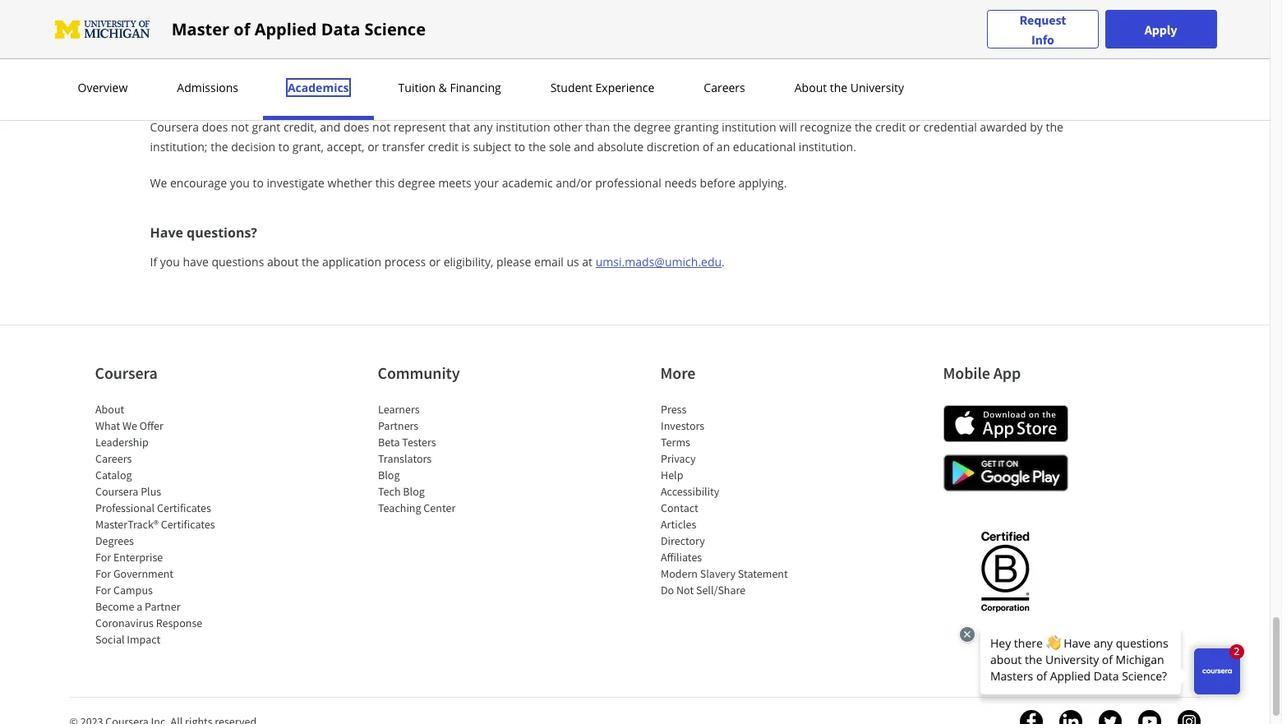 Task type: vqa. For each thing, say whether or not it's contained in the screenshot.
Explore on the top
no



Task type: describe. For each thing, give the bounding box(es) containing it.
2 institution from the left
[[722, 119, 777, 135]]

have
[[150, 224, 183, 242]]

statement
[[738, 567, 788, 581]]

mobile
[[944, 363, 991, 383]]

questions
[[212, 254, 264, 270]]

the right recognize on the right of the page
[[855, 119, 873, 135]]

accessibility
[[661, 484, 720, 499]]

modern
[[661, 567, 698, 581]]

process
[[385, 254, 426, 270]]

coursera facebook image
[[1020, 710, 1043, 725]]

government
[[113, 567, 173, 581]]

beta
[[378, 435, 400, 450]]

questions?
[[187, 224, 257, 242]]

2 for from the top
[[95, 567, 111, 581]]

contact
[[661, 501, 698, 516]]

&
[[439, 80, 447, 95]]

coursera twitter image
[[1099, 710, 1122, 725]]

coursera plus link
[[95, 484, 161, 499]]

1 horizontal spatial we
[[150, 175, 167, 191]]

professional
[[95, 501, 154, 516]]

apply button
[[1106, 10, 1218, 49]]

awarded
[[981, 119, 1028, 135]]

any
[[474, 119, 493, 135]]

press investors terms privacy help accessibility contact articles directory affiliates modern slavery statement do not sell/share
[[661, 402, 788, 598]]

partner
[[144, 599, 180, 614]]

1 horizontal spatial to
[[279, 139, 290, 155]]

privacy link
[[661, 451, 696, 466]]

we encourage you to investigate whether this degree meets your academic and/or professional needs before applying.
[[150, 175, 787, 191]]

coursera for coursera does not grant credit, and does not represent that any institution other than the degree granting institution will recognize the credit or credential awarded by the institution; the decision to grant, accept, or transfer credit is subject to the sole and absolute discretion of an educational institution.
[[150, 119, 199, 135]]

learners
[[378, 402, 419, 417]]

your
[[475, 175, 499, 191]]

info
[[1032, 31, 1055, 47]]

directory link
[[661, 534, 705, 548]]

.
[[722, 254, 725, 270]]

have
[[183, 254, 209, 270]]

credit,
[[284, 119, 317, 135]]

us
[[567, 254, 580, 270]]

1 institution from the left
[[496, 119, 551, 135]]

beta testers link
[[378, 435, 436, 450]]

science
[[365, 18, 426, 40]]

1 vertical spatial credit
[[428, 139, 459, 155]]

list for coursera
[[95, 401, 235, 648]]

the up absolute
[[613, 119, 631, 135]]

1 horizontal spatial credit
[[876, 119, 906, 135]]

2 not from the left
[[373, 119, 391, 135]]

institution.
[[799, 139, 857, 155]]

overview link
[[73, 80, 133, 95]]

student experience
[[551, 80, 655, 95]]

0 horizontal spatial degree
[[398, 175, 436, 191]]

leadership
[[95, 435, 148, 450]]

institution;
[[150, 139, 208, 155]]

not
[[676, 583, 694, 598]]

campus
[[113, 583, 152, 598]]

mastertrack®
[[95, 517, 158, 532]]

will
[[780, 119, 798, 135]]

what we offer link
[[95, 419, 163, 433]]

1 not from the left
[[231, 119, 249, 135]]

teaching
[[378, 501, 421, 516]]

0 vertical spatial careers
[[704, 80, 746, 95]]

3 for from the top
[[95, 583, 111, 598]]

privacy
[[661, 451, 696, 466]]

coronavirus
[[95, 616, 153, 631]]

about the university
[[795, 80, 905, 95]]

tech blog link
[[378, 484, 425, 499]]

0 horizontal spatial and
[[320, 119, 341, 135]]

help link
[[661, 468, 683, 483]]

of inside coursera does not grant credit, and does not represent that any institution other than the degree granting institution will recognize the credit or credential awarded by the institution; the decision to grant, accept, or transfer credit is subject to the sole and absolute discretion of an educational institution.
[[703, 139, 714, 155]]

help
[[661, 468, 683, 483]]

coursera instagram image
[[1178, 710, 1201, 725]]

terms
[[661, 435, 690, 450]]

0 horizontal spatial careers link
[[95, 451, 131, 466]]

1 for from the top
[[95, 550, 111, 565]]

list for more
[[661, 401, 801, 599]]

testers
[[402, 435, 436, 450]]

about
[[267, 254, 299, 270]]

coursera linkedin image
[[1060, 710, 1083, 725]]

plus
[[140, 484, 161, 499]]

request info
[[1020, 11, 1067, 47]]

list for community
[[378, 401, 518, 516]]

investors
[[661, 419, 705, 433]]

have questions?
[[150, 224, 257, 242]]

application
[[322, 254, 382, 270]]

for government link
[[95, 567, 173, 581]]

contact link
[[661, 501, 698, 516]]

experience
[[596, 80, 655, 95]]

the left university
[[830, 80, 848, 95]]

0 horizontal spatial of
[[234, 18, 250, 40]]

modern slavery statement link
[[661, 567, 788, 581]]

granting
[[674, 119, 719, 135]]

offer
[[139, 419, 163, 433]]

tuition & financing
[[399, 80, 501, 95]]

0 vertical spatial or
[[909, 119, 921, 135]]

student experience link
[[546, 80, 660, 95]]

0 horizontal spatial blog
[[378, 468, 400, 483]]

1 horizontal spatial and
[[574, 139, 595, 155]]

what
[[95, 419, 120, 433]]

logo of certified b corporation image
[[972, 522, 1040, 621]]

0 horizontal spatial to
[[253, 175, 264, 191]]

the left decision
[[211, 139, 228, 155]]

is
[[462, 139, 470, 155]]

if
[[150, 254, 157, 270]]

an
[[717, 139, 730, 155]]

this
[[376, 175, 395, 191]]

sole
[[549, 139, 571, 155]]

2 horizontal spatial to
[[515, 139, 526, 155]]

apply
[[1145, 21, 1178, 37]]

about the university link
[[790, 80, 910, 95]]

more
[[661, 363, 696, 383]]

catalog link
[[95, 468, 132, 483]]

investigate
[[267, 175, 325, 191]]

academics
[[288, 80, 349, 95]]

do
[[661, 583, 674, 598]]

university
[[851, 80, 905, 95]]



Task type: locate. For each thing, give the bounding box(es) containing it.
degree right "this"
[[398, 175, 436, 191]]

we left encourage at the top of the page
[[150, 175, 167, 191]]

for enterprise link
[[95, 550, 163, 565]]

grant
[[252, 119, 281, 135]]

1 vertical spatial of
[[703, 139, 714, 155]]

1 vertical spatial and
[[574, 139, 595, 155]]

credit down university
[[876, 119, 906, 135]]

for
[[95, 550, 111, 565], [95, 567, 111, 581], [95, 583, 111, 598]]

coursera
[[150, 119, 199, 135], [95, 363, 158, 383], [95, 484, 138, 499]]

represent
[[394, 119, 446, 135]]

and
[[320, 119, 341, 135], [574, 139, 595, 155]]

1 vertical spatial degree
[[398, 175, 436, 191]]

to down decision
[[253, 175, 264, 191]]

0 vertical spatial credit
[[876, 119, 906, 135]]

sell/share
[[696, 583, 746, 598]]

2 horizontal spatial or
[[909, 119, 921, 135]]

by
[[1031, 119, 1044, 135]]

1 does from the left
[[202, 119, 228, 135]]

and up the accept,
[[320, 119, 341, 135]]

impact
[[126, 632, 160, 647]]

coursera inside coursera does not grant credit, and does not represent that any institution other than the degree granting institution will recognize the credit or credential awarded by the institution; the decision to grant, accept, or transfer credit is subject to the sole and absolute discretion of an educational institution.
[[150, 119, 199, 135]]

0 vertical spatial you
[[230, 175, 250, 191]]

student
[[551, 80, 593, 95]]

list containing about
[[95, 401, 235, 648]]

leadership link
[[95, 435, 148, 450]]

coursera inside about what we offer leadership careers catalog coursera plus professional certificates mastertrack® certificates degrees for enterprise for government for campus become a partner coronavirus response social impact
[[95, 484, 138, 499]]

become a partner link
[[95, 599, 180, 614]]

blog
[[378, 468, 400, 483], [403, 484, 425, 499]]

0 vertical spatial for
[[95, 550, 111, 565]]

2 vertical spatial or
[[429, 254, 441, 270]]

educational
[[733, 139, 796, 155]]

for up the for campus 'link'
[[95, 567, 111, 581]]

institution up the subject
[[496, 119, 551, 135]]

0 vertical spatial blog
[[378, 468, 400, 483]]

not up decision
[[231, 119, 249, 135]]

0 vertical spatial and
[[320, 119, 341, 135]]

than
[[586, 119, 610, 135]]

you
[[230, 175, 250, 191], [160, 254, 180, 270]]

degree
[[634, 119, 671, 135], [398, 175, 436, 191]]

careers up granting
[[704, 80, 746, 95]]

master
[[172, 18, 230, 40]]

download on the app store image
[[944, 405, 1069, 442]]

subject
[[473, 139, 512, 155]]

1 horizontal spatial of
[[703, 139, 714, 155]]

academics link
[[283, 80, 354, 95]]

about link
[[95, 402, 124, 417]]

accessibility link
[[661, 484, 720, 499]]

tuition & financing link
[[394, 80, 506, 95]]

at
[[583, 254, 593, 270]]

catalog
[[95, 468, 132, 483]]

1 horizontal spatial institution
[[722, 119, 777, 135]]

you right if
[[160, 254, 180, 270]]

1 horizontal spatial about
[[795, 80, 827, 95]]

professional
[[596, 175, 662, 191]]

0 horizontal spatial we
[[122, 419, 137, 433]]

1 vertical spatial coursera
[[95, 363, 158, 383]]

3 list from the left
[[661, 401, 801, 599]]

2 does from the left
[[344, 119, 370, 135]]

0 horizontal spatial institution
[[496, 119, 551, 135]]

0 vertical spatial about
[[795, 80, 827, 95]]

1 vertical spatial we
[[122, 419, 137, 433]]

absolute
[[598, 139, 644, 155]]

coursera for coursera
[[95, 363, 158, 383]]

decision
[[231, 139, 276, 155]]

0 vertical spatial we
[[150, 175, 167, 191]]

the right by
[[1046, 119, 1064, 135]]

partners link
[[378, 419, 418, 433]]

or left credential
[[909, 119, 921, 135]]

blog up teaching center link
[[403, 484, 425, 499]]

careers inside about what we offer leadership careers catalog coursera plus professional certificates mastertrack® certificates degrees for enterprise for government for campus become a partner coronavirus response social impact
[[95, 451, 131, 466]]

careers link up granting
[[699, 80, 751, 95]]

0 horizontal spatial you
[[160, 254, 180, 270]]

investors link
[[661, 419, 705, 433]]

learners partners beta testers translators blog tech blog teaching center
[[378, 402, 455, 516]]

directory
[[661, 534, 705, 548]]

1 list from the left
[[95, 401, 235, 648]]

academic
[[502, 175, 553, 191]]

other
[[554, 119, 583, 135]]

that
[[449, 119, 471, 135]]

1 horizontal spatial does
[[344, 119, 370, 135]]

financing
[[450, 80, 501, 95]]

0 vertical spatial coursera
[[150, 119, 199, 135]]

coursera does not grant credit, and does not represent that any institution other than the degree granting institution will recognize the credit or credential awarded by the institution; the decision to grant, accept, or transfer credit is subject to the sole and absolute discretion of an educational institution.
[[150, 119, 1064, 155]]

coursera up about link
[[95, 363, 158, 383]]

of
[[234, 18, 250, 40], [703, 139, 714, 155]]

press
[[661, 402, 687, 417]]

get it on google play image
[[944, 455, 1069, 492]]

degree up discretion
[[634, 119, 671, 135]]

about up recognize on the right of the page
[[795, 80, 827, 95]]

careers link up catalog
[[95, 451, 131, 466]]

not up transfer
[[373, 119, 391, 135]]

for up the become
[[95, 583, 111, 598]]

1 vertical spatial you
[[160, 254, 180, 270]]

and down than
[[574, 139, 595, 155]]

request
[[1020, 11, 1067, 28]]

social
[[95, 632, 124, 647]]

1 horizontal spatial you
[[230, 175, 250, 191]]

you down decision
[[230, 175, 250, 191]]

certificates
[[157, 501, 211, 516], [160, 517, 215, 532]]

translators link
[[378, 451, 432, 466]]

about for about the university
[[795, 80, 827, 95]]

blog up tech
[[378, 468, 400, 483]]

1 horizontal spatial or
[[429, 254, 441, 270]]

2 vertical spatial coursera
[[95, 484, 138, 499]]

grant,
[[293, 139, 324, 155]]

1 vertical spatial careers link
[[95, 451, 131, 466]]

center
[[423, 501, 455, 516]]

1 horizontal spatial careers link
[[699, 80, 751, 95]]

mastertrack® certificates link
[[95, 517, 215, 532]]

0 horizontal spatial credit
[[428, 139, 459, 155]]

1 horizontal spatial degree
[[634, 119, 671, 135]]

certificates down professional certificates link
[[160, 517, 215, 532]]

university of michigan image
[[53, 16, 152, 42]]

credit
[[876, 119, 906, 135], [428, 139, 459, 155]]

admissions
[[177, 80, 238, 95]]

0 vertical spatial careers link
[[699, 80, 751, 95]]

1 vertical spatial blog
[[403, 484, 425, 499]]

email
[[535, 254, 564, 270]]

recognize
[[801, 119, 852, 135]]

articles link
[[661, 517, 697, 532]]

degree inside coursera does not grant credit, and does not represent that any institution other than the degree granting institution will recognize the credit or credential awarded by the institution; the decision to grant, accept, or transfer credit is subject to the sole and absolute discretion of an educational institution.
[[634, 119, 671, 135]]

articles
[[661, 517, 697, 532]]

we inside about what we offer leadership careers catalog coursera plus professional certificates mastertrack® certificates degrees for enterprise for government for campus become a partner coronavirus response social impact
[[122, 419, 137, 433]]

careers link
[[699, 80, 751, 95], [95, 451, 131, 466]]

0 horizontal spatial careers
[[95, 451, 131, 466]]

or right process
[[429, 254, 441, 270]]

to left grant,
[[279, 139, 290, 155]]

overview
[[78, 80, 128, 95]]

whether
[[328, 175, 373, 191]]

coursera down catalog
[[95, 484, 138, 499]]

list containing learners
[[378, 401, 518, 516]]

institution up educational
[[722, 119, 777, 135]]

we up leadership
[[122, 419, 137, 433]]

meets
[[439, 175, 472, 191]]

1 vertical spatial about
[[95, 402, 124, 417]]

press link
[[661, 402, 687, 417]]

the left sole
[[529, 139, 546, 155]]

0 vertical spatial certificates
[[157, 501, 211, 516]]

list containing press
[[661, 401, 801, 599]]

credit left is
[[428, 139, 459, 155]]

about for about what we offer leadership careers catalog coursera plus professional certificates mastertrack® certificates degrees for enterprise for government for campus become a partner coronavirus response social impact
[[95, 402, 124, 417]]

about up what
[[95, 402, 124, 417]]

1 vertical spatial for
[[95, 567, 111, 581]]

before
[[700, 175, 736, 191]]

for down degrees link
[[95, 550, 111, 565]]

partners
[[378, 419, 418, 433]]

degrees
[[95, 534, 134, 548]]

of right master
[[234, 18, 250, 40]]

0 horizontal spatial does
[[202, 119, 228, 135]]

coursera up institution;
[[150, 119, 199, 135]]

for campus link
[[95, 583, 152, 598]]

certificates up mastertrack® certificates link
[[157, 501, 211, 516]]

1 horizontal spatial list
[[378, 401, 518, 516]]

0 horizontal spatial list
[[95, 401, 235, 648]]

the right about
[[302, 254, 319, 270]]

1 vertical spatial or
[[368, 139, 379, 155]]

degrees link
[[95, 534, 134, 548]]

0 horizontal spatial about
[[95, 402, 124, 417]]

0 horizontal spatial not
[[231, 119, 249, 135]]

we
[[150, 175, 167, 191], [122, 419, 137, 433]]

to right the subject
[[515, 139, 526, 155]]

about inside about what we offer leadership careers catalog coursera plus professional certificates mastertrack® certificates degrees for enterprise for government for campus become a partner coronavirus response social impact
[[95, 402, 124, 417]]

discretion
[[647, 139, 700, 155]]

0 vertical spatial degree
[[634, 119, 671, 135]]

master of applied data science
[[172, 18, 426, 40]]

2 vertical spatial for
[[95, 583, 111, 598]]

credential
[[924, 119, 978, 135]]

1 vertical spatial careers
[[95, 451, 131, 466]]

or right the accept,
[[368, 139, 379, 155]]

0 horizontal spatial or
[[368, 139, 379, 155]]

of left the an
[[703, 139, 714, 155]]

1 vertical spatial certificates
[[160, 517, 215, 532]]

the
[[830, 80, 848, 95], [613, 119, 631, 135], [855, 119, 873, 135], [1046, 119, 1064, 135], [211, 139, 228, 155], [529, 139, 546, 155], [302, 254, 319, 270]]

list
[[95, 401, 235, 648], [378, 401, 518, 516], [661, 401, 801, 599]]

coursera youtube image
[[1139, 710, 1162, 725]]

translators
[[378, 451, 432, 466]]

0 vertical spatial of
[[234, 18, 250, 40]]

does down admissions link
[[202, 119, 228, 135]]

2 list from the left
[[378, 401, 518, 516]]

1 horizontal spatial careers
[[704, 80, 746, 95]]

does up the accept,
[[344, 119, 370, 135]]

1 horizontal spatial blog
[[403, 484, 425, 499]]

admissions link
[[172, 80, 243, 95]]

careers up catalog
[[95, 451, 131, 466]]

eligibility,
[[444, 254, 494, 270]]

2 horizontal spatial list
[[661, 401, 801, 599]]

1 horizontal spatial not
[[373, 119, 391, 135]]



